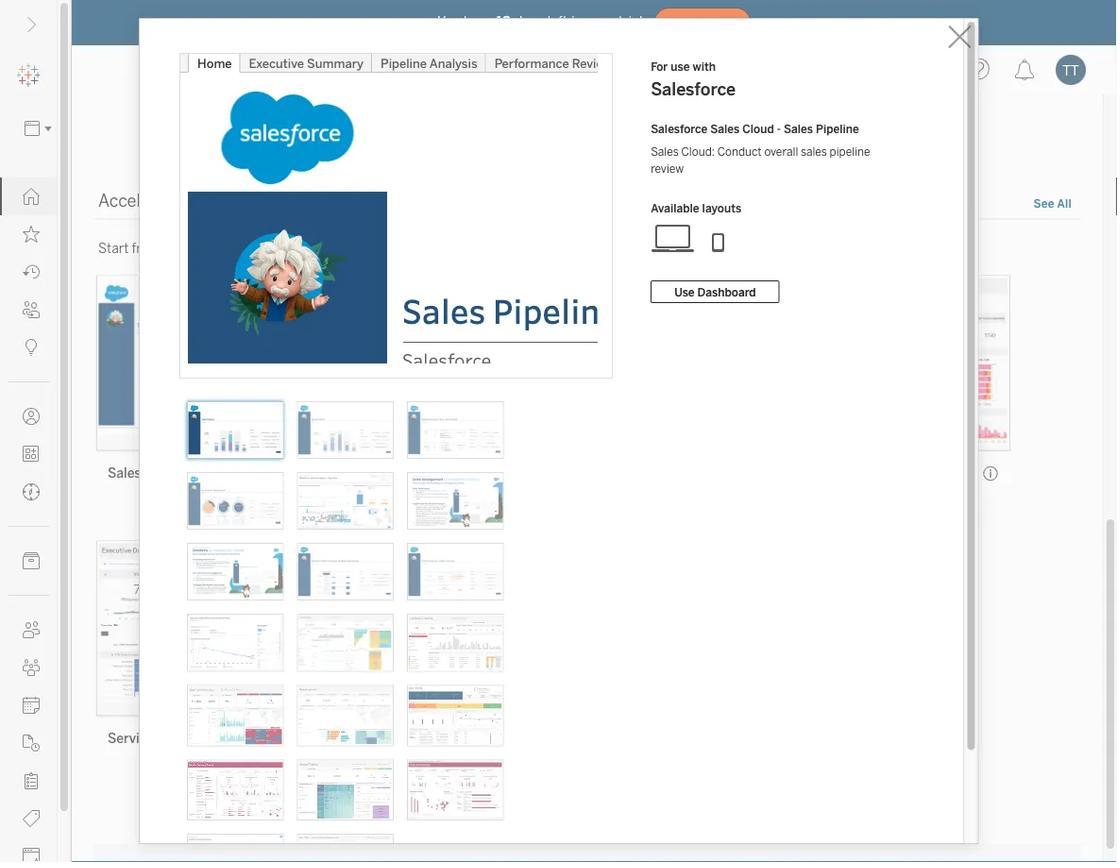 Task type: vqa. For each thing, say whether or not it's contained in the screenshot.
or
yes



Task type: describe. For each thing, give the bounding box(es) containing it.
cloud
[[742, 122, 774, 136]]

salesforce service cloud - voice call image
[[407, 543, 504, 600]]

salesforce nonprofit cloud - grant management image
[[407, 472, 504, 530]]

-
[[777, 122, 781, 136]]

salesforce sales cloud - sales pipeline sales cloud: conduct overall sales pipeline review
[[651, 122, 870, 176]]

salesforce education cloud - academic admissions process image
[[297, 543, 394, 600]]

or
[[503, 241, 516, 256]]

servicenow itsm
[[108, 731, 217, 747]]

salesforce admin insights image
[[297, 472, 394, 530]]

left
[[548, 14, 568, 30]]

servicenow
[[108, 731, 182, 747]]

sample
[[543, 241, 587, 256]]

1 vertical spatial use
[[519, 241, 540, 256]]

buy
[[678, 17, 699, 29]]

simply
[[294, 241, 336, 256]]

see all link
[[1033, 194, 1073, 214]]

accelerators
[[98, 191, 196, 211]]

review
[[651, 162, 684, 176]]

salesforce account tracking image
[[297, 760, 394, 820]]

get
[[636, 241, 655, 256]]

for use with salesforce
[[651, 60, 736, 100]]

conduct
[[717, 145, 762, 159]]

salesforce consumer goods cloud - key account management image
[[187, 472, 284, 530]]

navigator
[[516, 731, 577, 747]]

days
[[515, 14, 544, 30]]

built
[[199, 241, 225, 256]]

marketo
[[423, 466, 475, 481]]

salesforce open pipeline image
[[297, 614, 394, 672]]

1 horizontal spatial your
[[587, 14, 614, 30]]

a
[[164, 241, 171, 256]]

superstore
[[108, 79, 177, 94]]

salesforce top accounts image
[[297, 834, 394, 862]]

available
[[651, 202, 699, 215]]

available layouts
[[651, 202, 741, 215]]

see
[[1034, 197, 1054, 210]]

linkedin sales navigator
[[423, 731, 577, 747]]

salesforce sales cloud - sales pipeline image
[[187, 401, 284, 459]]

navigation panel element
[[0, 57, 57, 862]]

pipeline
[[830, 145, 870, 159]]

salesforce nonprofit cloud - donations image
[[187, 543, 284, 600]]

pipeline
[[816, 122, 859, 136]]

salesforce marketing leads image
[[297, 685, 394, 746]]

from
[[132, 241, 161, 256]]

phone image
[[696, 223, 741, 253]]

use dashboard button
[[651, 280, 780, 303]]

workbook.
[[228, 241, 291, 256]]

salesforce nonprofit case management image
[[407, 760, 504, 820]]

buy now
[[678, 17, 728, 29]]



Task type: locate. For each thing, give the bounding box(es) containing it.
salesforce for salesforce
[[108, 466, 173, 481]]

start
[[98, 241, 129, 256]]

pre-
[[174, 241, 199, 256]]

salesforce case tracking image
[[407, 685, 504, 746]]

1 horizontal spatial data
[[590, 241, 617, 256]]

1 horizontal spatial use
[[671, 60, 690, 74]]

salesforce service cloud - service desk image
[[407, 401, 504, 459]]

overall
[[764, 145, 798, 159]]

in right "left"
[[571, 14, 583, 30]]

1 vertical spatial salesforce
[[651, 122, 707, 136]]

sales
[[710, 122, 740, 136], [784, 122, 813, 136], [651, 145, 679, 159], [479, 731, 513, 747]]

use dashboard
[[674, 285, 756, 299]]

2 vertical spatial salesforce
[[108, 466, 173, 481]]

flow
[[180, 79, 209, 94]]

to left get
[[620, 241, 633, 256]]

salesforce opportunity tracking image
[[407, 614, 504, 672]]

in right sign
[[367, 241, 378, 256]]

source,
[[456, 241, 500, 256]]

salesforce sales cloud - weighted sales pipeline image
[[297, 401, 394, 459]]

1 horizontal spatial in
[[571, 14, 583, 30]]

13
[[497, 14, 511, 30]]

salesforce opportunity overview image
[[187, 685, 284, 746]]

itsm
[[185, 731, 217, 747]]

0 horizontal spatial data
[[426, 241, 453, 256]]

data left source,
[[426, 241, 453, 256]]

sign
[[339, 241, 364, 256]]

dashboard
[[697, 285, 756, 299]]

with
[[693, 60, 716, 74]]

laptop image
[[651, 223, 696, 253]]

1 to from the left
[[381, 241, 393, 256]]

use inside 'for use with salesforce'
[[671, 60, 690, 74]]

1 horizontal spatial to
[[620, 241, 633, 256]]

0 vertical spatial in
[[571, 14, 583, 30]]

1 data from the left
[[426, 241, 453, 256]]

use
[[671, 60, 690, 74], [519, 241, 540, 256]]

0 vertical spatial use
[[671, 60, 690, 74]]

your left the trial. at the top of the page
[[587, 14, 614, 30]]

you have 13 days left in your trial.
[[438, 14, 646, 30]]

salesforce nonprofit fundraising image
[[187, 834, 284, 862]]

now
[[702, 17, 728, 29]]

salesforce for salesforce sales cloud - sales pipeline sales cloud: conduct overall sales pipeline review
[[651, 122, 707, 136]]

0 vertical spatial your
[[587, 14, 614, 30]]

0 horizontal spatial your
[[396, 241, 423, 256]]

salesforce nonprofit program management image
[[187, 760, 284, 820]]

your
[[587, 14, 614, 30], [396, 241, 423, 256]]

cloud:
[[681, 145, 715, 159]]

to right sign
[[381, 241, 393, 256]]

salesforce net zero cloud what-if image
[[187, 614, 284, 672]]

use
[[674, 285, 695, 299]]

have
[[464, 14, 493, 30]]

use right the for
[[671, 60, 690, 74]]

sales up review
[[651, 145, 679, 159]]

buy now button
[[654, 8, 751, 38]]

you
[[438, 14, 460, 30]]

linkedin
[[423, 731, 476, 747]]

sales
[[801, 145, 827, 159]]

start from a pre-built workbook. simply sign in to your data source, or use sample data to get started.
[[98, 241, 705, 256]]

use right or
[[519, 241, 540, 256]]

layouts
[[702, 202, 741, 215]]

0 horizontal spatial to
[[381, 241, 393, 256]]

2 to from the left
[[620, 241, 633, 256]]

data right sample
[[590, 241, 617, 256]]

2 data from the left
[[590, 241, 617, 256]]

salesforce inside salesforce sales cloud - sales pipeline sales cloud: conduct overall sales pipeline review
[[651, 122, 707, 136]]

in
[[571, 14, 583, 30], [367, 241, 378, 256]]

started.
[[658, 241, 705, 256]]

0 horizontal spatial use
[[519, 241, 540, 256]]

sales right the linkedin
[[479, 731, 513, 747]]

0 horizontal spatial in
[[367, 241, 378, 256]]

all
[[1057, 197, 1072, 210]]

sales right -
[[784, 122, 813, 136]]

data
[[426, 241, 453, 256], [590, 241, 617, 256]]

1 vertical spatial in
[[367, 241, 378, 256]]

sales up conduct
[[710, 122, 740, 136]]

main navigation. press the up and down arrow keys to access links. element
[[0, 178, 57, 862]]

superstore flow
[[108, 79, 209, 94]]

your right sign
[[396, 241, 423, 256]]

see all
[[1034, 197, 1072, 210]]

0 vertical spatial salesforce
[[651, 79, 736, 100]]

salesforce
[[651, 79, 736, 100], [651, 122, 707, 136], [108, 466, 173, 481]]

1 vertical spatial your
[[396, 241, 423, 256]]

to
[[381, 241, 393, 256], [620, 241, 633, 256]]

for
[[651, 60, 668, 74]]

trial.
[[618, 14, 646, 30]]



